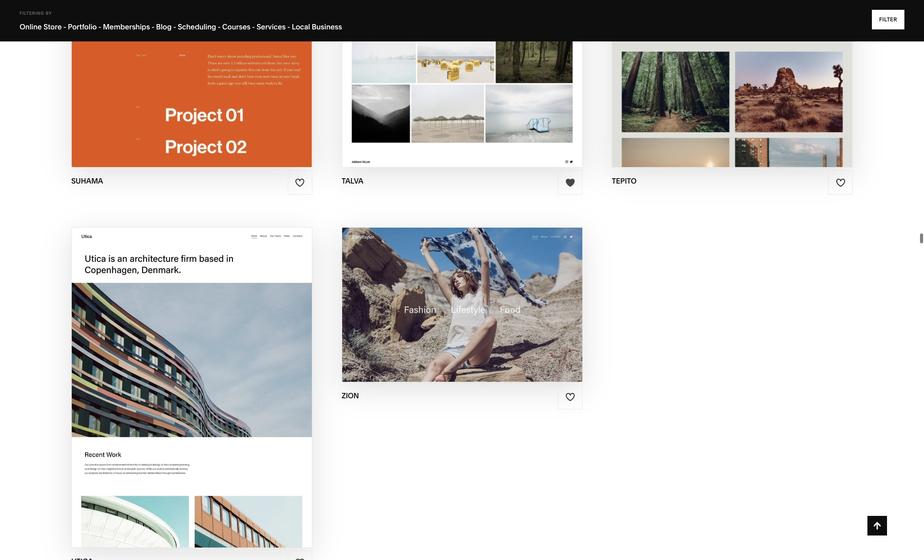 Task type: vqa. For each thing, say whether or not it's contained in the screenshot.
the middle And
no



Task type: locate. For each thing, give the bounding box(es) containing it.
utica up preview utica
[[200, 370, 228, 380]]

1 vertical spatial zion
[[472, 305, 494, 315]]

filtering
[[20, 11, 44, 16]]

- right store
[[63, 22, 66, 31]]

start up preview utica
[[147, 370, 174, 380]]

preview down "start with zion"
[[431, 305, 470, 315]]

with up preview utica
[[176, 370, 198, 380]]

2 - from the left
[[98, 22, 101, 31]]

utica down 'start with utica'
[[199, 387, 226, 398]]

0 horizontal spatial preview
[[158, 387, 197, 398]]

0 horizontal spatial start
[[147, 370, 174, 380]]

7 - from the left
[[288, 22, 290, 31]]

3 - from the left
[[152, 22, 155, 31]]

add suhama to your favorites list image
[[295, 178, 305, 188]]

store
[[44, 22, 62, 31]]

0 horizontal spatial with
[[176, 370, 198, 380]]

1 horizontal spatial preview
[[431, 305, 470, 315]]

-
[[63, 22, 66, 31], [98, 22, 101, 31], [152, 22, 155, 31], [173, 22, 176, 31], [218, 22, 221, 31], [252, 22, 255, 31], [288, 22, 290, 31]]

- left courses
[[218, 22, 221, 31]]

filtering by
[[20, 11, 52, 16]]

with for zion
[[449, 287, 471, 297]]

services
[[257, 22, 286, 31]]

memberships
[[103, 22, 150, 31]]

with inside button
[[449, 287, 471, 297]]

- left blog
[[152, 22, 155, 31]]

0 vertical spatial start
[[420, 287, 447, 297]]

preview for preview utica
[[158, 387, 197, 398]]

preview zion link
[[431, 298, 494, 322]]

filter button
[[872, 10, 905, 29]]

start with zion
[[420, 287, 495, 297]]

preview
[[431, 305, 470, 315], [158, 387, 197, 398]]

zion inside button
[[474, 287, 495, 297]]

zion
[[474, 287, 495, 297], [472, 305, 494, 315], [342, 391, 359, 400]]

by
[[46, 11, 52, 16]]

0 vertical spatial utica
[[200, 370, 228, 380]]

tepito image
[[613, 0, 853, 167]]

- right blog
[[173, 22, 176, 31]]

- right courses
[[252, 22, 255, 31]]

online
[[20, 22, 42, 31]]

start with utica
[[147, 370, 228, 380]]

with
[[449, 287, 471, 297], [176, 370, 198, 380]]

utica
[[200, 370, 228, 380], [199, 387, 226, 398]]

start up "preview zion"
[[420, 287, 447, 297]]

talva
[[342, 177, 364, 186]]

add zion to your favorites list image
[[566, 392, 575, 402]]

0 vertical spatial with
[[449, 287, 471, 297]]

preview for preview zion
[[431, 305, 470, 315]]

start with zion button
[[420, 280, 505, 305]]

add tepito to your favorites list image
[[836, 178, 846, 188]]

start with utica button
[[147, 363, 237, 388]]

start inside button
[[147, 370, 174, 380]]

1 vertical spatial utica
[[199, 387, 226, 398]]

1 - from the left
[[63, 22, 66, 31]]

0 vertical spatial zion
[[474, 287, 495, 297]]

utica inside button
[[200, 370, 228, 380]]

preview down 'start with utica'
[[158, 387, 197, 398]]

1 vertical spatial preview
[[158, 387, 197, 398]]

filter
[[880, 16, 898, 23]]

- right portfolio
[[98, 22, 101, 31]]

with for utica
[[176, 370, 198, 380]]

back to top image
[[873, 521, 883, 531]]

with up "preview zion"
[[449, 287, 471, 297]]

with inside button
[[176, 370, 198, 380]]

1 vertical spatial start
[[147, 370, 174, 380]]

tepito
[[612, 177, 637, 186]]

start inside button
[[420, 287, 447, 297]]

preview utica
[[158, 387, 226, 398]]

1 horizontal spatial with
[[449, 287, 471, 297]]

5 - from the left
[[218, 22, 221, 31]]

1 vertical spatial with
[[176, 370, 198, 380]]

start
[[420, 287, 447, 297], [147, 370, 174, 380]]

- left local
[[288, 22, 290, 31]]

2 vertical spatial zion
[[342, 391, 359, 400]]

local
[[292, 22, 310, 31]]

0 vertical spatial preview
[[431, 305, 470, 315]]

1 horizontal spatial start
[[420, 287, 447, 297]]

6 - from the left
[[252, 22, 255, 31]]



Task type: describe. For each thing, give the bounding box(es) containing it.
suhama
[[71, 177, 103, 186]]

4 - from the left
[[173, 22, 176, 31]]

scheduling
[[178, 22, 216, 31]]

preview utica link
[[158, 381, 226, 405]]

preview zion
[[431, 305, 494, 315]]

add utica to your favorites list image
[[295, 558, 305, 560]]

online store - portfolio - memberships - blog - scheduling - courses - services - local business
[[20, 22, 342, 31]]

start for preview zion
[[420, 287, 447, 297]]

courses
[[222, 22, 251, 31]]

suhama image
[[72, 0, 312, 167]]

start for preview utica
[[147, 370, 174, 380]]

utica image
[[72, 228, 312, 548]]

blog
[[156, 22, 172, 31]]

business
[[312, 22, 342, 31]]

zion image
[[342, 228, 582, 382]]

talva image
[[342, 0, 582, 167]]

remove talva from your favorites list image
[[566, 178, 575, 188]]

portfolio
[[68, 22, 97, 31]]



